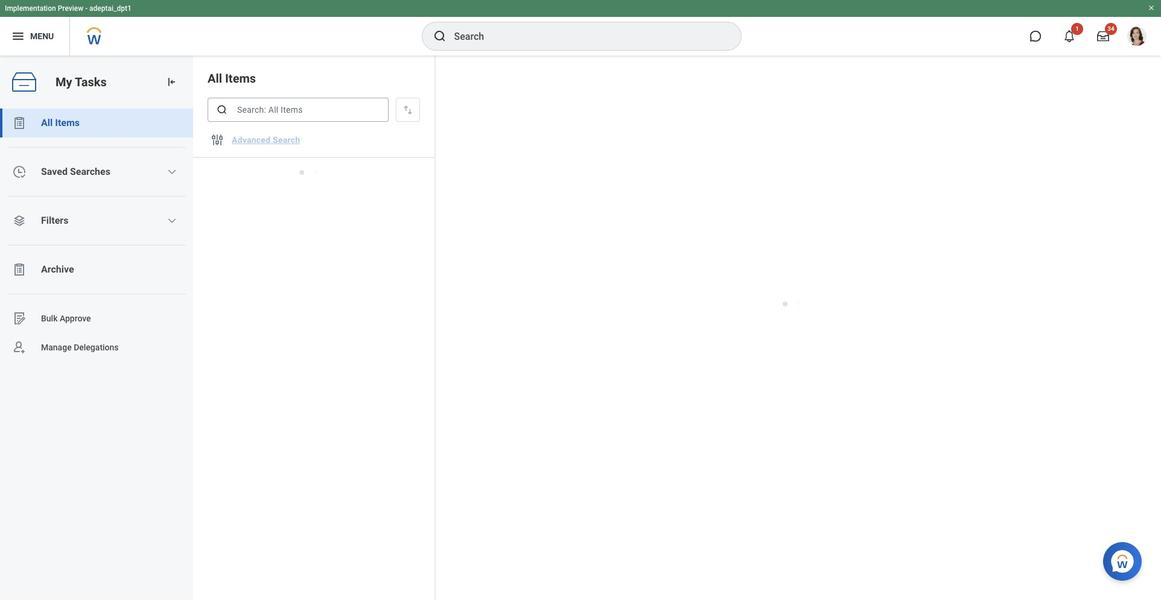 Task type: describe. For each thing, give the bounding box(es) containing it.
implementation
[[5, 4, 56, 13]]

chevron down image for filters
[[167, 216, 177, 226]]

bulk approve
[[41, 314, 91, 323]]

manage
[[41, 343, 72, 352]]

advanced
[[232, 135, 271, 145]]

list containing all items
[[0, 109, 193, 362]]

items inside all items button
[[55, 117, 80, 129]]

saved searches
[[41, 166, 110, 177]]

-
[[85, 4, 88, 13]]

sort image
[[402, 104, 414, 116]]

1
[[1076, 25, 1079, 32]]

all items button
[[0, 109, 193, 138]]

filters button
[[0, 206, 193, 235]]

manage delegations
[[41, 343, 119, 352]]

all items inside item list element
[[208, 71, 256, 86]]

all items inside button
[[41, 117, 80, 129]]

search
[[273, 135, 300, 145]]

transformation import image
[[165, 76, 177, 88]]

approve
[[60, 314, 91, 323]]

justify image
[[11, 29, 25, 43]]

menu button
[[0, 17, 70, 56]]

advanced search button
[[227, 128, 305, 152]]

clipboard image
[[12, 116, 27, 130]]



Task type: locate. For each thing, give the bounding box(es) containing it.
1 chevron down image from the top
[[167, 167, 177, 177]]

clipboard image
[[12, 263, 27, 277]]

0 horizontal spatial all items
[[41, 117, 80, 129]]

rename image
[[12, 311, 27, 326]]

item list element
[[193, 56, 436, 601]]

all up search icon
[[208, 71, 222, 86]]

bulk approve link
[[0, 304, 193, 333]]

bulk
[[41, 314, 58, 323]]

manage delegations link
[[0, 333, 193, 362]]

items up search icon
[[225, 71, 256, 86]]

chevron down image
[[167, 167, 177, 177], [167, 216, 177, 226]]

saved
[[41, 166, 68, 177]]

filters
[[41, 215, 68, 226]]

all items
[[208, 71, 256, 86], [41, 117, 80, 129]]

menu
[[30, 31, 54, 41]]

1 vertical spatial all items
[[41, 117, 80, 129]]

chevron down image inside the 'filters' dropdown button
[[167, 216, 177, 226]]

1 horizontal spatial all items
[[208, 71, 256, 86]]

items
[[225, 71, 256, 86], [55, 117, 80, 129]]

0 vertical spatial all
[[208, 71, 222, 86]]

Search Workday  search field
[[454, 23, 716, 50]]

tasks
[[75, 75, 107, 89]]

all
[[208, 71, 222, 86], [41, 117, 53, 129]]

0 horizontal spatial all
[[41, 117, 53, 129]]

0 vertical spatial chevron down image
[[167, 167, 177, 177]]

all items right clipboard image
[[41, 117, 80, 129]]

34
[[1108, 25, 1115, 32]]

archive button
[[0, 255, 193, 284]]

1 button
[[1056, 23, 1084, 50]]

1 vertical spatial chevron down image
[[167, 216, 177, 226]]

all right clipboard image
[[41, 117, 53, 129]]

all items up search icon
[[208, 71, 256, 86]]

profile logan mcneil image
[[1128, 27, 1147, 48]]

advanced search
[[232, 135, 300, 145]]

notifications large image
[[1064, 30, 1076, 42]]

my tasks element
[[0, 56, 193, 601]]

0 horizontal spatial items
[[55, 117, 80, 129]]

items down my
[[55, 117, 80, 129]]

all inside all items button
[[41, 117, 53, 129]]

chevron down image for saved searches
[[167, 167, 177, 177]]

1 vertical spatial items
[[55, 117, 80, 129]]

0 vertical spatial all items
[[208, 71, 256, 86]]

0 vertical spatial items
[[225, 71, 256, 86]]

2 chevron down image from the top
[[167, 216, 177, 226]]

my
[[56, 75, 72, 89]]

clock check image
[[12, 165, 27, 179]]

chevron down image inside saved searches dropdown button
[[167, 167, 177, 177]]

search image
[[433, 29, 447, 43]]

archive
[[41, 264, 74, 275]]

menu banner
[[0, 0, 1161, 56]]

inbox large image
[[1097, 30, 1110, 42]]

1 horizontal spatial all
[[208, 71, 222, 86]]

all inside item list element
[[208, 71, 222, 86]]

items inside item list element
[[225, 71, 256, 86]]

saved searches button
[[0, 158, 193, 187]]

close environment banner image
[[1148, 4, 1155, 11]]

search image
[[216, 104, 228, 116]]

user plus image
[[12, 340, 27, 355]]

34 button
[[1090, 23, 1117, 50]]

1 vertical spatial all
[[41, 117, 53, 129]]

adeptai_dpt1
[[89, 4, 132, 13]]

1 horizontal spatial items
[[225, 71, 256, 86]]

searches
[[70, 166, 110, 177]]

list
[[0, 109, 193, 362]]

configure image
[[210, 133, 225, 147]]

Search: All Items text field
[[208, 98, 389, 122]]

preview
[[58, 4, 83, 13]]

perspective image
[[12, 214, 27, 228]]

my tasks
[[56, 75, 107, 89]]

implementation preview -   adeptai_dpt1
[[5, 4, 132, 13]]

delegations
[[74, 343, 119, 352]]



Task type: vqa. For each thing, say whether or not it's contained in the screenshot.
Apps to the bottom
no



